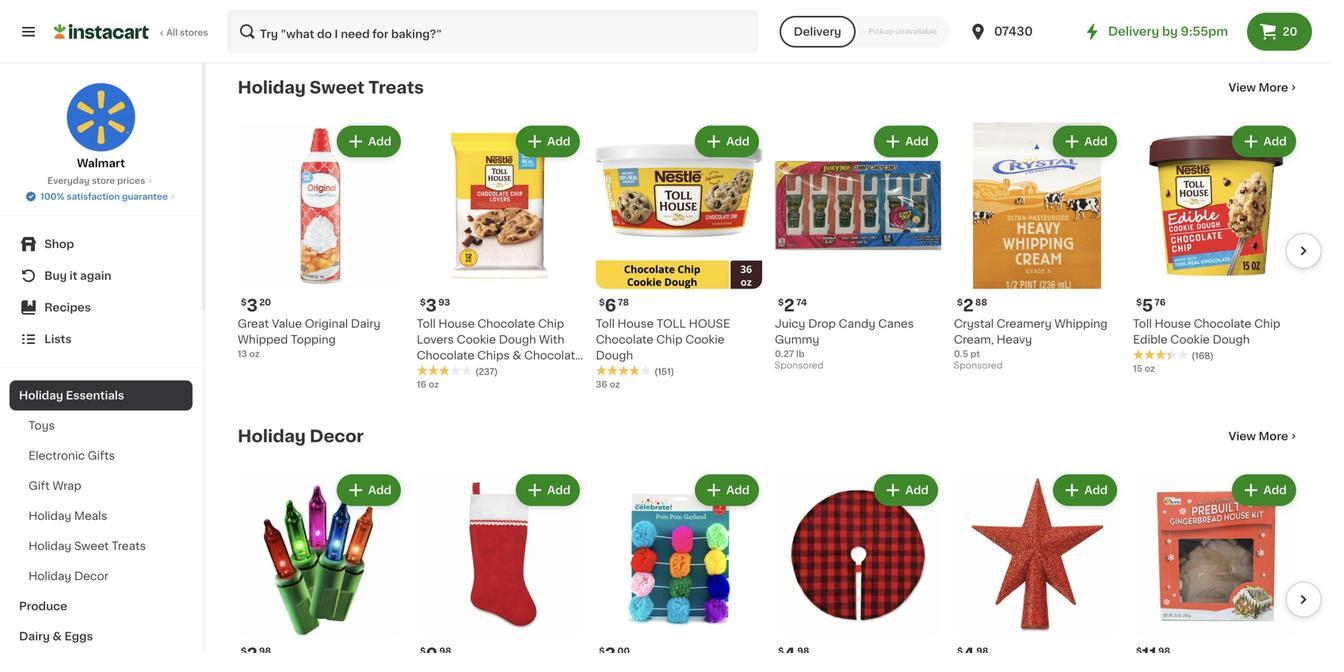 Task type: describe. For each thing, give the bounding box(es) containing it.
20 inside button
[[1283, 26, 1298, 37]]

holiday meals link
[[10, 501, 193, 531]]

pt
[[971, 349, 980, 358]]

1 horizontal spatial holiday sweet treats
[[238, 79, 424, 96]]

product group containing 6
[[596, 122, 762, 391]]

0.5
[[954, 349, 969, 358]]

lists link
[[10, 323, 193, 355]]

$ for juicy drop candy canes gummy
[[778, 298, 784, 307]]

76
[[1155, 298, 1166, 307]]

$ 5 76
[[1136, 297, 1166, 314]]

holiday essentials
[[19, 390, 124, 401]]

view more for holiday sweet treats
[[1229, 82, 1289, 93]]

0.27
[[775, 349, 794, 358]]

eggs
[[64, 631, 93, 642]]

(168)
[[1192, 351, 1214, 360]]

chocolate up chunks
[[417, 350, 475, 361]]

$ for crystal creamery whipping cream, heavy
[[957, 298, 963, 307]]

chocolate down with
[[524, 350, 582, 361]]

toll house chocolate chip lovers cookie dough with chocolate chips & chocolate chunks
[[417, 318, 582, 377]]

walmart link
[[66, 82, 136, 171]]

$ for great value original dairy whipped topping
[[241, 298, 247, 307]]

edible
[[1133, 334, 1168, 345]]

recipes link
[[10, 292, 193, 323]]

view more link for holiday sweet treats
[[1229, 80, 1300, 95]]

buy it again
[[44, 270, 111, 281]]

see eligible items
[[1166, 24, 1267, 35]]

walmart
[[77, 158, 125, 169]]

$ 3 93
[[420, 297, 450, 314]]

1 horizontal spatial decor
[[310, 428, 364, 445]]

chip for 3
[[538, 318, 564, 329]]

crystal
[[954, 318, 994, 329]]

lists
[[44, 334, 72, 345]]

more for holiday decor
[[1259, 431, 1289, 442]]

100% satisfaction guarantee
[[40, 192, 168, 201]]

1 horizontal spatial holiday decor
[[238, 428, 364, 445]]

0 vertical spatial holiday decor link
[[238, 427, 364, 446]]

again
[[80, 270, 111, 281]]

36 oz
[[596, 380, 620, 389]]

oz inside great value original dairy whipped topping 13 oz
[[249, 349, 260, 358]]

service type group
[[780, 16, 950, 48]]

sponsored badge image for crystal creamery whipping cream, heavy
[[954, 361, 1002, 370]]

sponsored badge image for juicy drop candy canes gummy
[[775, 361, 823, 370]]

gift wrap
[[29, 480, 81, 491]]

delivery by 9:55pm
[[1108, 26, 1228, 37]]

eligible
[[1190, 24, 1232, 35]]

buy
[[44, 270, 67, 281]]

view for holiday sweet treats
[[1229, 82, 1256, 93]]

view for holiday decor
[[1229, 431, 1256, 442]]

1 vertical spatial holiday sweet treats
[[29, 540, 146, 552]]

electronic
[[29, 450, 85, 461]]

great value original dairy whipped topping 13 oz
[[238, 318, 381, 358]]

house for 6
[[618, 318, 654, 329]]

15 oz
[[1133, 364, 1155, 373]]

& inside toll house chocolate chip lovers cookie dough with chocolate chips & chocolate chunks
[[513, 350, 522, 361]]

$ 3 20
[[241, 297, 271, 314]]

walmart logo image
[[66, 82, 136, 152]]

with
[[539, 334, 565, 345]]

product group containing see eligible items
[[1133, 0, 1300, 43]]

20 inside $ 3 20
[[259, 298, 271, 307]]

0 vertical spatial sweet
[[310, 79, 365, 96]]

1 vertical spatial dairy
[[19, 631, 50, 642]]

cookie inside toll house toll house chocolate chip cookie dough
[[685, 334, 725, 345]]

chocolate up 'chips'
[[478, 318, 535, 329]]

crystal creamery whipping cream, heavy 0.5 pt
[[954, 318, 1108, 358]]

gift
[[29, 480, 50, 491]]

cream,
[[954, 334, 994, 345]]

toll for 5
[[1133, 318, 1152, 329]]

prices
[[117, 176, 145, 185]]

see eligible items button
[[1133, 16, 1300, 43]]

Search field
[[228, 11, 757, 52]]

1 vertical spatial sweet
[[74, 540, 109, 552]]

essentials
[[66, 390, 124, 401]]

cookie for 3
[[457, 334, 496, 345]]

gifts
[[88, 450, 115, 461]]

juicy
[[775, 318, 806, 329]]

36
[[596, 380, 608, 389]]

0 vertical spatial treats
[[368, 79, 424, 96]]

all stores
[[166, 28, 208, 37]]

100% satisfaction guarantee button
[[25, 187, 177, 203]]

dairy inside great value original dairy whipped topping 13 oz
[[351, 318, 381, 329]]

original
[[305, 318, 348, 329]]

product group containing 5
[[1133, 122, 1300, 375]]

$ 6 78
[[599, 297, 629, 314]]

88
[[975, 298, 988, 307]]

3 for great value original dairy whipped topping
[[247, 297, 258, 314]]

toys link
[[10, 411, 193, 441]]

it
[[70, 270, 77, 281]]

all stores link
[[54, 10, 209, 54]]

6
[[605, 297, 616, 314]]

holiday essentials link
[[10, 380, 193, 411]]

more for holiday sweet treats
[[1259, 82, 1289, 93]]

store
[[92, 176, 115, 185]]

$ for toll house toll house chocolate chip cookie dough
[[599, 298, 605, 307]]

electronic gifts
[[29, 450, 115, 461]]

0 horizontal spatial holiday decor link
[[10, 561, 193, 591]]

100%
[[40, 192, 65, 201]]

canes
[[879, 318, 914, 329]]

& inside "dairy & eggs" link
[[53, 631, 62, 642]]

(151)
[[655, 367, 674, 376]]

see
[[1166, 24, 1188, 35]]

oz for 3
[[429, 380, 439, 389]]

$ for toll house chocolate chip edible cookie dough
[[1136, 298, 1142, 307]]

gummy
[[775, 334, 820, 345]]

93
[[438, 298, 450, 307]]

items
[[1235, 24, 1267, 35]]

toys
[[29, 420, 55, 431]]

0 horizontal spatial decor
[[74, 571, 108, 582]]

20 button
[[1247, 13, 1312, 51]]

2 for juicy drop candy canes gummy
[[784, 297, 795, 314]]

wrap
[[52, 480, 81, 491]]

satisfaction
[[67, 192, 120, 201]]

$ 2 74
[[778, 297, 807, 314]]

view more for holiday decor
[[1229, 431, 1289, 442]]

9:55pm
[[1181, 26, 1228, 37]]

dairy & eggs
[[19, 631, 93, 642]]

meals
[[74, 510, 107, 521]]

16 oz
[[417, 380, 439, 389]]

16
[[417, 380, 426, 389]]

07430 button
[[969, 10, 1064, 54]]



Task type: locate. For each thing, give the bounding box(es) containing it.
$ left the 88
[[957, 298, 963, 307]]

everyday store prices link
[[47, 174, 155, 187]]

holiday sweet treats link
[[238, 78, 424, 97], [10, 531, 193, 561]]

product group
[[1133, 0, 1300, 43], [238, 122, 404, 360], [417, 122, 583, 391], [596, 122, 762, 391], [775, 122, 941, 374], [954, 122, 1121, 374], [1133, 122, 1300, 375], [238, 471, 404, 653], [417, 471, 583, 653], [596, 471, 762, 653], [775, 471, 941, 653], [954, 471, 1121, 653], [1133, 471, 1300, 653]]

0 vertical spatial dairy
[[351, 318, 381, 329]]

0 vertical spatial holiday sweet treats link
[[238, 78, 424, 97]]

instacart logo image
[[54, 22, 149, 41]]

$ left 74
[[778, 298, 784, 307]]

2 horizontal spatial toll
[[1133, 318, 1152, 329]]

$ left 78
[[599, 298, 605, 307]]

3 left 93
[[426, 297, 437, 314]]

house inside toll house chocolate chip edible cookie dough
[[1155, 318, 1191, 329]]

1 vertical spatial &
[[53, 631, 62, 642]]

1 view from the top
[[1229, 82, 1256, 93]]

3 up great
[[247, 297, 258, 314]]

house for 3
[[439, 318, 475, 329]]

item carousel region for holiday sweet treats
[[216, 116, 1322, 401]]

0 horizontal spatial 2
[[784, 297, 795, 314]]

item carousel region
[[216, 116, 1322, 401], [216, 465, 1322, 653]]

1 vertical spatial more
[[1259, 431, 1289, 442]]

creamery
[[997, 318, 1052, 329]]

cookie inside toll house chocolate chip lovers cookie dough with chocolate chips & chocolate chunks
[[457, 334, 496, 345]]

None search field
[[227, 10, 759, 54]]

1 vertical spatial item carousel region
[[216, 465, 1322, 653]]

decor
[[310, 428, 364, 445], [74, 571, 108, 582]]

toll inside toll house chocolate chip lovers cookie dough with chocolate chips & chocolate chunks
[[417, 318, 436, 329]]

buy it again link
[[10, 260, 193, 292]]

2 for crystal creamery whipping cream, heavy
[[963, 297, 974, 314]]

$ inside $ 3 20
[[241, 298, 247, 307]]

chocolate inside toll house chocolate chip edible cookie dough
[[1194, 318, 1252, 329]]

1 toll from the left
[[417, 318, 436, 329]]

0 vertical spatial holiday sweet treats
[[238, 79, 424, 96]]

dairy
[[351, 318, 381, 329], [19, 631, 50, 642]]

house down the 76
[[1155, 318, 1191, 329]]

1 horizontal spatial 20
[[1283, 26, 1298, 37]]

$ inside $ 3 93
[[420, 298, 426, 307]]

0 horizontal spatial 20
[[259, 298, 271, 307]]

dough inside toll house toll house chocolate chip cookie dough
[[596, 350, 633, 361]]

2 horizontal spatial chip
[[1255, 318, 1281, 329]]

2 view from the top
[[1229, 431, 1256, 442]]

2 3 from the left
[[426, 297, 437, 314]]

treats
[[368, 79, 424, 96], [112, 540, 146, 552]]

cookie up 'chips'
[[457, 334, 496, 345]]

house
[[689, 318, 730, 329]]

1 horizontal spatial holiday sweet treats link
[[238, 78, 424, 97]]

whipping
[[1055, 318, 1108, 329]]

1 horizontal spatial dairy
[[351, 318, 381, 329]]

&
[[513, 350, 522, 361], [53, 631, 62, 642]]

holiday sweet treats
[[238, 79, 424, 96], [29, 540, 146, 552]]

chip inside toll house chocolate chip edible cookie dough
[[1255, 318, 1281, 329]]

shop
[[44, 239, 74, 250]]

3 $ from the left
[[599, 298, 605, 307]]

1 vertical spatial holiday decor
[[29, 571, 108, 582]]

oz for 6
[[610, 380, 620, 389]]

house inside toll house chocolate chip lovers cookie dough with chocolate chips & chocolate chunks
[[439, 318, 475, 329]]

cookie for 5
[[1171, 334, 1210, 345]]

produce link
[[10, 591, 193, 621]]

sponsored badge image
[[775, 14, 823, 23], [775, 361, 823, 370], [954, 361, 1002, 370]]

dairy right the original
[[351, 318, 381, 329]]

0 horizontal spatial delivery
[[794, 26, 842, 37]]

cookie inside toll house chocolate chip edible cookie dough
[[1171, 334, 1210, 345]]

1 vertical spatial 20
[[259, 298, 271, 307]]

chocolate inside toll house toll house chocolate chip cookie dough
[[596, 334, 654, 345]]

2 cookie from the left
[[685, 334, 725, 345]]

$ left the 76
[[1136, 298, 1142, 307]]

toll inside toll house toll house chocolate chip cookie dough
[[596, 318, 615, 329]]

5
[[1142, 297, 1153, 314]]

74
[[796, 298, 807, 307]]

cookie up '(168)'
[[1171, 334, 1210, 345]]

1 vertical spatial decor
[[74, 571, 108, 582]]

0 horizontal spatial treats
[[112, 540, 146, 552]]

view more link
[[1229, 80, 1300, 95], [1229, 428, 1300, 444]]

20 up great
[[259, 298, 271, 307]]

chocolate
[[478, 318, 535, 329], [1194, 318, 1252, 329], [596, 334, 654, 345], [417, 350, 475, 361], [524, 350, 582, 361]]

chocolate up '(168)'
[[1194, 318, 1252, 329]]

delivery by 9:55pm link
[[1083, 22, 1228, 41]]

more
[[1259, 82, 1289, 93], [1259, 431, 1289, 442]]

dough
[[499, 334, 536, 345], [1213, 334, 1250, 345], [596, 350, 633, 361]]

1 3 from the left
[[247, 297, 258, 314]]

view more link for holiday decor
[[1229, 428, 1300, 444]]

chunks
[[417, 366, 459, 377]]

value
[[272, 318, 302, 329]]

toll for 6
[[596, 318, 615, 329]]

2 more from the top
[[1259, 431, 1289, 442]]

toll up edible
[[1133, 318, 1152, 329]]

shop link
[[10, 228, 193, 260]]

1 vertical spatial treats
[[112, 540, 146, 552]]

2 view more link from the top
[[1229, 428, 1300, 444]]

oz right "16"
[[429, 380, 439, 389]]

everyday
[[47, 176, 90, 185]]

house inside toll house toll house chocolate chip cookie dough
[[618, 318, 654, 329]]

$ up great
[[241, 298, 247, 307]]

3 house from the left
[[1155, 318, 1191, 329]]

candy
[[839, 318, 876, 329]]

78
[[618, 298, 629, 307]]

house down 78
[[618, 318, 654, 329]]

add button
[[338, 127, 399, 156], [517, 127, 579, 156], [696, 127, 758, 156], [876, 127, 937, 156], [1055, 127, 1116, 156], [1234, 127, 1295, 156], [338, 476, 399, 504], [517, 476, 579, 504], [696, 476, 758, 504], [876, 476, 937, 504], [1055, 476, 1116, 504], [1234, 476, 1295, 504]]

oz right 13
[[249, 349, 260, 358]]

by
[[1162, 26, 1178, 37]]

item carousel region containing 3
[[216, 116, 1322, 401]]

heavy
[[997, 334, 1032, 345]]

0 vertical spatial &
[[513, 350, 522, 361]]

delivery inside button
[[794, 26, 842, 37]]

5 $ from the left
[[957, 298, 963, 307]]

toll
[[417, 318, 436, 329], [596, 318, 615, 329], [1133, 318, 1152, 329]]

0 horizontal spatial holiday sweet treats link
[[10, 531, 193, 561]]

2 horizontal spatial house
[[1155, 318, 1191, 329]]

chip for 5
[[1255, 318, 1281, 329]]

dough inside toll house chocolate chip lovers cookie dough with chocolate chips & chocolate chunks
[[499, 334, 536, 345]]

★★★★★
[[1133, 349, 1189, 360], [1133, 349, 1189, 360], [417, 365, 472, 376], [417, 365, 472, 376], [596, 365, 651, 376], [596, 365, 651, 376]]

0 horizontal spatial house
[[439, 318, 475, 329]]

chocolate down $ 6 78
[[596, 334, 654, 345]]

$ for toll house chocolate chip lovers cookie dough with chocolate chips & chocolate chunks
[[420, 298, 426, 307]]

oz right 36 at the bottom
[[610, 380, 620, 389]]

07430
[[994, 26, 1033, 37]]

3 toll from the left
[[1133, 318, 1152, 329]]

1 view more from the top
[[1229, 82, 1289, 93]]

1 more from the top
[[1259, 82, 1289, 93]]

0 horizontal spatial sweet
[[74, 540, 109, 552]]

2 horizontal spatial cookie
[[1171, 334, 1210, 345]]

2 house from the left
[[618, 318, 654, 329]]

& right 'chips'
[[513, 350, 522, 361]]

dough for 3
[[499, 334, 536, 345]]

chip inside toll house chocolate chip lovers cookie dough with chocolate chips & chocolate chunks
[[538, 318, 564, 329]]

1 $ from the left
[[241, 298, 247, 307]]

1 horizontal spatial toll
[[596, 318, 615, 329]]

2 2 from the left
[[963, 297, 974, 314]]

2 left the 88
[[963, 297, 974, 314]]

3 for toll house chocolate chip lovers cookie dough with chocolate chips & chocolate chunks
[[426, 297, 437, 314]]

0 horizontal spatial cookie
[[457, 334, 496, 345]]

0 horizontal spatial 3
[[247, 297, 258, 314]]

view more
[[1229, 82, 1289, 93], [1229, 431, 1289, 442]]

13
[[238, 349, 247, 358]]

2 $ from the left
[[420, 298, 426, 307]]

15
[[1133, 364, 1143, 373]]

toll down 6
[[596, 318, 615, 329]]

$ inside $ 5 76
[[1136, 298, 1142, 307]]

all
[[166, 28, 178, 37]]

holiday decor
[[238, 428, 364, 445], [29, 571, 108, 582]]

dough up 'chips'
[[499, 334, 536, 345]]

1 horizontal spatial &
[[513, 350, 522, 361]]

0 vertical spatial view
[[1229, 82, 1256, 93]]

delivery
[[1108, 26, 1160, 37], [794, 26, 842, 37]]

oz
[[249, 349, 260, 358], [1145, 364, 1155, 373], [429, 380, 439, 389], [610, 380, 620, 389]]

0 vertical spatial more
[[1259, 82, 1289, 93]]

dough inside toll house chocolate chip edible cookie dough
[[1213, 334, 1250, 345]]

toll inside toll house chocolate chip edible cookie dough
[[1133, 318, 1152, 329]]

holiday decor link
[[238, 427, 364, 446], [10, 561, 193, 591]]

0 horizontal spatial toll
[[417, 318, 436, 329]]

$ inside the $ 2 74
[[778, 298, 784, 307]]

chip inside toll house toll house chocolate chip cookie dough
[[657, 334, 683, 345]]

2 toll from the left
[[596, 318, 615, 329]]

0 horizontal spatial holiday decor
[[29, 571, 108, 582]]

$ inside $ 2 88
[[957, 298, 963, 307]]

0 horizontal spatial &
[[53, 631, 62, 642]]

0 vertical spatial decor
[[310, 428, 364, 445]]

dough up 36 oz
[[596, 350, 633, 361]]

juicy drop candy canes gummy 0.27 lb
[[775, 318, 914, 358]]

1 2 from the left
[[784, 297, 795, 314]]

1 vertical spatial view
[[1229, 431, 1256, 442]]

delivery for delivery by 9:55pm
[[1108, 26, 1160, 37]]

2 view more from the top
[[1229, 431, 1289, 442]]

2 item carousel region from the top
[[216, 465, 1322, 653]]

0 horizontal spatial chip
[[538, 318, 564, 329]]

oz right the 15
[[1145, 364, 1155, 373]]

3 cookie from the left
[[1171, 334, 1210, 345]]

item carousel region containing add
[[216, 465, 1322, 653]]

toll up lovers
[[417, 318, 436, 329]]

produce
[[19, 601, 67, 612]]

0 horizontal spatial dairy
[[19, 631, 50, 642]]

1 cookie from the left
[[457, 334, 496, 345]]

cookie down house
[[685, 334, 725, 345]]

$ 2 88
[[957, 297, 988, 314]]

lovers
[[417, 334, 454, 345]]

6 $ from the left
[[1136, 298, 1142, 307]]

4 $ from the left
[[778, 298, 784, 307]]

1 horizontal spatial treats
[[368, 79, 424, 96]]

$ inside $ 6 78
[[599, 298, 605, 307]]

1 horizontal spatial dough
[[596, 350, 633, 361]]

1 item carousel region from the top
[[216, 116, 1322, 401]]

1 horizontal spatial delivery
[[1108, 26, 1160, 37]]

recipes
[[44, 302, 91, 313]]

toll
[[657, 318, 686, 329]]

dough up '(168)'
[[1213, 334, 1250, 345]]

dairy & eggs link
[[10, 621, 193, 651]]

1 horizontal spatial cookie
[[685, 334, 725, 345]]

1 vertical spatial holiday sweet treats link
[[10, 531, 193, 561]]

gift wrap link
[[10, 471, 193, 501]]

1 view more link from the top
[[1229, 80, 1300, 95]]

guarantee
[[122, 192, 168, 201]]

stores
[[180, 28, 208, 37]]

delivery for delivery
[[794, 26, 842, 37]]

(237)
[[475, 367, 498, 376]]

whipped
[[238, 334, 288, 345]]

toll for 3
[[417, 318, 436, 329]]

1 house from the left
[[439, 318, 475, 329]]

drop
[[808, 318, 836, 329]]

great
[[238, 318, 269, 329]]

holiday inside "link"
[[29, 510, 71, 521]]

0 vertical spatial view more link
[[1229, 80, 1300, 95]]

dough for 5
[[1213, 334, 1250, 345]]

0 horizontal spatial dough
[[499, 334, 536, 345]]

everyday store prices
[[47, 176, 145, 185]]

chip
[[538, 318, 564, 329], [1255, 318, 1281, 329], [657, 334, 683, 345]]

2 left 74
[[784, 297, 795, 314]]

0 horizontal spatial holiday sweet treats
[[29, 540, 146, 552]]

oz for 5
[[1145, 364, 1155, 373]]

dairy down produce
[[19, 631, 50, 642]]

1 vertical spatial holiday decor link
[[10, 561, 193, 591]]

item carousel region for holiday decor
[[216, 465, 1322, 653]]

1 horizontal spatial sweet
[[310, 79, 365, 96]]

1 horizontal spatial house
[[618, 318, 654, 329]]

0 vertical spatial item carousel region
[[216, 116, 1322, 401]]

chips
[[477, 350, 510, 361]]

house down 93
[[439, 318, 475, 329]]

0 vertical spatial view more
[[1229, 82, 1289, 93]]

view
[[1229, 82, 1256, 93], [1229, 431, 1256, 442]]

1 horizontal spatial 3
[[426, 297, 437, 314]]

1 vertical spatial view more link
[[1229, 428, 1300, 444]]

topping
[[291, 334, 336, 345]]

$ left 93
[[420, 298, 426, 307]]

0 vertical spatial 20
[[1283, 26, 1298, 37]]

1 vertical spatial view more
[[1229, 431, 1289, 442]]

1 horizontal spatial 2
[[963, 297, 974, 314]]

2 horizontal spatial dough
[[1213, 334, 1250, 345]]

$
[[241, 298, 247, 307], [420, 298, 426, 307], [599, 298, 605, 307], [778, 298, 784, 307], [957, 298, 963, 307], [1136, 298, 1142, 307]]

1 horizontal spatial chip
[[657, 334, 683, 345]]

& left eggs
[[53, 631, 62, 642]]

1 horizontal spatial holiday decor link
[[238, 427, 364, 446]]

lb
[[796, 349, 805, 358]]

0 vertical spatial holiday decor
[[238, 428, 364, 445]]

house for 5
[[1155, 318, 1191, 329]]

20 right items
[[1283, 26, 1298, 37]]

delivery button
[[780, 16, 856, 48]]



Task type: vqa. For each thing, say whether or not it's contained in the screenshot.
'Kit' inside Wegmans Avocado Ranch Chopped Salad Kit
no



